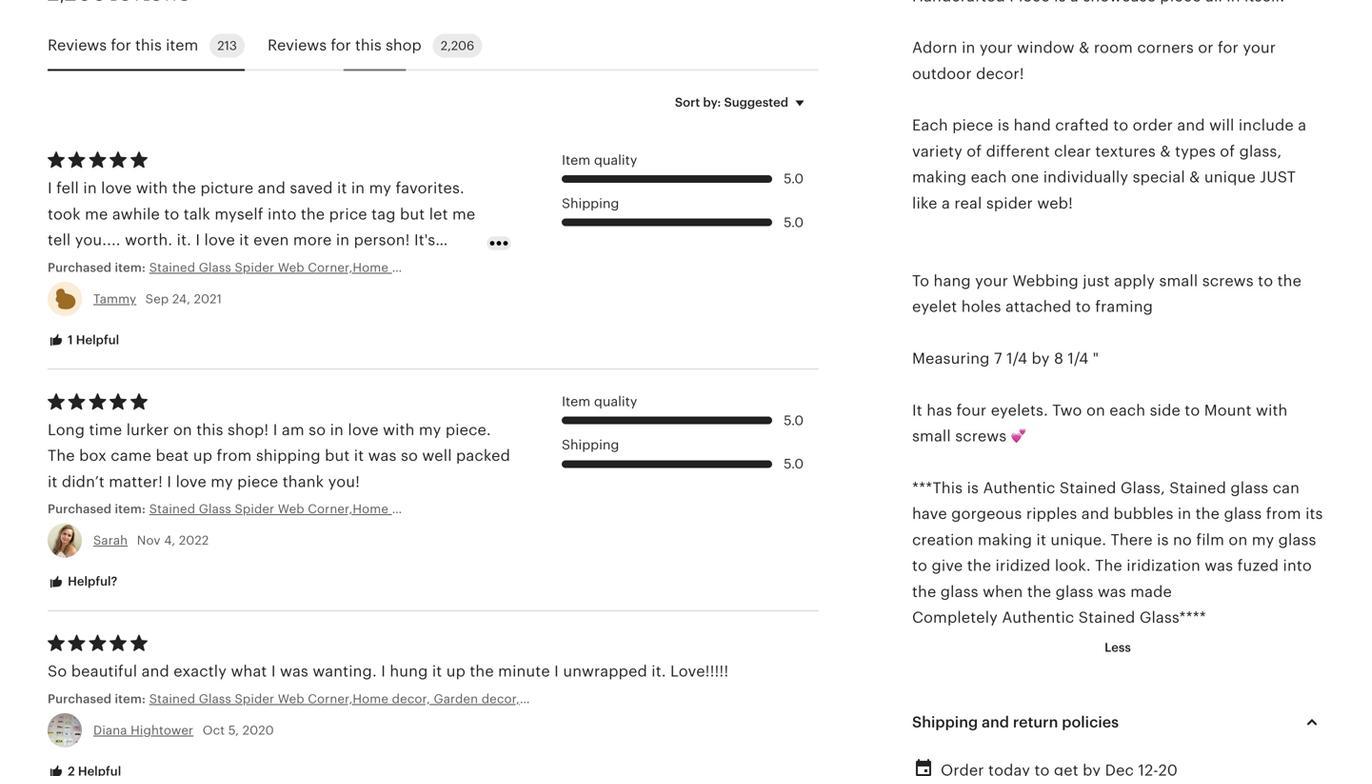 Task type: vqa. For each thing, say whether or not it's contained in the screenshot.
earned
no



Task type: locate. For each thing, give the bounding box(es) containing it.
is left hand
[[998, 117, 1010, 134]]

helpful
[[76, 333, 119, 347]]

from inside "***this is authentic stained glass, stained glass can have gorgeous ripples and bubbles in the glass from its creation making it unique. there is no film on my glass to give the iridized look. the iridization was fuzed into the glass when the glass was made completely authentic stained glass****"
[[1266, 505, 1301, 522]]

in right am
[[330, 421, 344, 438]]

1 item from the top
[[562, 153, 591, 167]]

hang inside the i fell in love with the picture and saved it in my favorites. took me awhile to talk myself into the price tag but let me tell you.... worth. it. i love it even more in person! it's absolutely stunning! the only problem is that i can't decide where to hang it 🥰
[[172, 283, 209, 300]]

item: up where
[[115, 260, 146, 275]]

making down variety
[[912, 169, 967, 186]]

and up unique. at the right of the page
[[1082, 505, 1109, 522]]

one
[[1011, 169, 1039, 186]]

was right what
[[280, 663, 308, 680]]

with
[[136, 180, 168, 197], [1256, 402, 1288, 419], [383, 421, 415, 438]]

your inside to hang your webbing just apply small screws to the eyelet holes attached to framing
[[975, 272, 1008, 289]]

3 item: from the top
[[115, 692, 146, 706]]

1 vertical spatial on
[[173, 421, 192, 438]]

you!
[[328, 473, 360, 490]]

came
[[111, 447, 152, 464]]

2 horizontal spatial on
[[1229, 531, 1248, 548]]

from
[[217, 447, 252, 464], [1266, 505, 1301, 522]]

spider
[[986, 195, 1033, 212]]

and inside dropdown button
[[982, 714, 1009, 731]]

1 vertical spatial purchased
[[48, 502, 112, 516]]

0 vertical spatial item quality
[[562, 153, 637, 167]]

1 vertical spatial purchased item:
[[48, 502, 149, 516]]

this
[[135, 37, 162, 54], [355, 37, 382, 54], [196, 421, 223, 438]]

1 quality from the top
[[594, 153, 637, 167]]

so left well at the left
[[401, 447, 418, 464]]

shipping inside dropdown button
[[912, 714, 978, 731]]

up right 'hung'
[[446, 663, 466, 680]]

of right variety
[[967, 143, 982, 160]]

2 vertical spatial with
[[383, 421, 415, 438]]

0 horizontal spatial me
[[85, 206, 108, 223]]

item: down matter!
[[115, 502, 146, 516]]

hang right sep
[[172, 283, 209, 300]]

more
[[293, 231, 332, 249]]

no
[[1173, 531, 1192, 548]]

1
[[68, 333, 73, 347]]

you....
[[75, 231, 121, 249]]

1 horizontal spatial each
[[1110, 402, 1146, 419]]

2 item: from the top
[[115, 502, 146, 516]]

is left that
[[337, 257, 348, 275]]

2 item from the top
[[562, 394, 591, 409]]

on up beat on the left bottom of the page
[[173, 421, 192, 438]]

hang up eyelet
[[934, 272, 971, 289]]

2 purchased from the top
[[48, 502, 112, 516]]

0 vertical spatial &
[[1079, 39, 1090, 56]]

1 item quality from the top
[[562, 153, 637, 167]]

your up decor! on the right top of page
[[980, 39, 1013, 56]]

different
[[986, 143, 1050, 160]]

me right let
[[452, 206, 476, 223]]

small right apply
[[1159, 272, 1198, 289]]

for right or
[[1218, 39, 1239, 56]]

hang inside to hang your webbing just apply small screws to the eyelet holes attached to framing
[[934, 272, 971, 289]]

0 vertical spatial shipping
[[562, 196, 619, 211]]

the
[[203, 257, 230, 275], [48, 447, 75, 464], [1095, 557, 1123, 574]]

piece inside 'long time lurker on this shop! i am so in love with my piece. the box came beat up from shipping but it was so well packed it didn't matter! i love my piece thank you!'
[[237, 473, 278, 490]]

piece down shipping
[[237, 473, 278, 490]]

1 helpful button
[[33, 323, 133, 358]]

0 vertical spatial but
[[400, 206, 425, 223]]

1 horizontal spatial me
[[452, 206, 476, 223]]

tab list
[[48, 22, 819, 71]]

it left didn't
[[48, 473, 58, 490]]

with inside 'long time lurker on this shop! i am so in love with my piece. the box came beat up from shipping but it was so well packed it didn't matter! i love my piece thank you!'
[[383, 421, 415, 438]]

for
[[111, 37, 131, 54], [331, 37, 351, 54], [1218, 39, 1239, 56]]

fell
[[56, 180, 79, 197]]

1 horizontal spatial a
[[1298, 117, 1307, 134]]

1 horizontal spatial &
[[1160, 143, 1171, 160]]

0 vertical spatial making
[[912, 169, 967, 186]]

item quality for sarah nov 4, 2022
[[562, 394, 637, 409]]

reviews for this shop
[[268, 37, 422, 54]]

me
[[85, 206, 108, 223], [452, 206, 476, 223]]

each left side at the right
[[1110, 402, 1146, 419]]

1 vertical spatial screws
[[955, 428, 1007, 445]]

sep
[[145, 292, 169, 306]]

0 vertical spatial piece
[[952, 117, 993, 134]]

2 horizontal spatial this
[[355, 37, 382, 54]]

will
[[1209, 117, 1235, 134]]

shipping and return policies button
[[895, 699, 1341, 745]]

side
[[1150, 402, 1181, 419]]

1/4 left " on the top right of the page
[[1068, 350, 1089, 367]]

0 horizontal spatial from
[[217, 447, 252, 464]]

purchased item: down beautiful
[[48, 692, 149, 706]]

sort
[[675, 95, 700, 109]]

i down talk
[[196, 231, 200, 249]]

i right the 'minute'
[[554, 663, 559, 680]]

and left return
[[982, 714, 1009, 731]]

0 horizontal spatial 1/4
[[1007, 350, 1028, 367]]

it up price at the top of the page
[[337, 180, 347, 197]]

thank
[[283, 473, 324, 490]]

tab list containing reviews for this item
[[48, 22, 819, 71]]

love up awhile
[[101, 180, 132, 197]]

i right that
[[386, 257, 391, 275]]

0 horizontal spatial into
[[268, 206, 297, 223]]

1 horizontal spatial but
[[400, 206, 425, 223]]

reviews for reviews for this shop
[[268, 37, 327, 54]]

2 vertical spatial on
[[1229, 531, 1248, 548]]

1 horizontal spatial reviews
[[268, 37, 327, 54]]

screws inside to hang your webbing just apply small screws to the eyelet holes attached to framing
[[1202, 272, 1254, 289]]

0 horizontal spatial screws
[[955, 428, 1007, 445]]

is inside each piece is hand crafted to order and will include a variety of different clear textures & types of glass, making each one individually special & unique just like a real spider web!
[[998, 117, 1010, 134]]

24,
[[172, 292, 190, 306]]

include
[[1239, 117, 1294, 134]]

variety
[[912, 143, 963, 160]]

1 vertical spatial it.
[[652, 663, 666, 680]]

1 horizontal spatial hang
[[934, 272, 971, 289]]

hung
[[390, 663, 428, 680]]

0 horizontal spatial a
[[942, 195, 950, 212]]

1 vertical spatial a
[[942, 195, 950, 212]]

purchased item:
[[48, 260, 149, 275], [48, 502, 149, 516], [48, 692, 149, 706]]

into inside "***this is authentic stained glass, stained glass can have gorgeous ripples and bubbles in the glass from its creation making it unique. there is no film on my glass to give the iridized look. the iridization was fuzed into the glass when the glass was made completely authentic stained glass****"
[[1283, 557, 1312, 574]]

1 vertical spatial item quality
[[562, 394, 637, 409]]

2020
[[242, 723, 274, 737]]

and left the saved
[[258, 180, 286, 197]]

2 vertical spatial purchased
[[48, 692, 112, 706]]

apply
[[1114, 272, 1155, 289]]

3 5.0 from the top
[[784, 413, 804, 428]]

and inside each piece is hand crafted to order and will include a variety of different clear textures & types of glass, making each one individually special & unique just like a real spider web!
[[1177, 117, 1205, 134]]

on right the film
[[1229, 531, 1248, 548]]

this inside 'long time lurker on this shop! i am so in love with my piece. the box came beat up from shipping but it was so well packed it didn't matter! i love my piece thank you!'
[[196, 421, 223, 438]]

stained up ripples
[[1060, 479, 1116, 497]]

0 horizontal spatial for
[[111, 37, 131, 54]]

2 vertical spatial shipping
[[912, 714, 978, 731]]

0 horizontal spatial up
[[193, 447, 212, 464]]

💕
[[1011, 428, 1026, 445]]

purchased down didn't
[[48, 502, 112, 516]]

1 horizontal spatial screws
[[1202, 272, 1254, 289]]

0 vertical spatial into
[[268, 206, 297, 223]]

bubbles
[[1114, 505, 1174, 522]]

purchased
[[48, 260, 112, 275], [48, 502, 112, 516], [48, 692, 112, 706]]

to inside "***this is authentic stained glass, stained glass can have gorgeous ripples and bubbles in the glass from its creation making it unique. there is no film on my glass to give the iridized look. the iridization was fuzed into the glass when the glass was made completely authentic stained glass****"
[[912, 557, 927, 574]]

so
[[309, 421, 326, 438], [401, 447, 418, 464]]

1 vertical spatial the
[[48, 447, 75, 464]]

this left item
[[135, 37, 162, 54]]

0 horizontal spatial piece
[[237, 473, 278, 490]]

3 purchased from the top
[[48, 692, 112, 706]]

0 horizontal spatial it.
[[177, 231, 191, 249]]

this left shop
[[355, 37, 382, 54]]

tammy sep 24, 2021
[[93, 292, 222, 306]]

piece inside each piece is hand crafted to order and will include a variety of different clear textures & types of glass, making each one individually special & unique just like a real spider web!
[[952, 117, 993, 134]]

give
[[932, 557, 963, 574]]

this left shop!
[[196, 421, 223, 438]]

authentic down when
[[1002, 609, 1074, 626]]

0 vertical spatial each
[[971, 169, 1007, 186]]

1 horizontal spatial with
[[383, 421, 415, 438]]

screws down four on the bottom right of page
[[955, 428, 1007, 445]]

0 horizontal spatial with
[[136, 180, 168, 197]]

iridization
[[1127, 557, 1201, 574]]

with up awhile
[[136, 180, 168, 197]]

0 vertical spatial purchased item:
[[48, 260, 149, 275]]

in
[[962, 39, 975, 56], [83, 180, 97, 197], [351, 180, 365, 197], [336, 231, 350, 249], [330, 421, 344, 438], [1178, 505, 1191, 522]]

0 vertical spatial from
[[217, 447, 252, 464]]

1 vertical spatial making
[[978, 531, 1032, 548]]

0 vertical spatial item
[[562, 153, 591, 167]]

or
[[1198, 39, 1214, 56]]

0 vertical spatial quality
[[594, 153, 637, 167]]

by:
[[703, 95, 721, 109]]

the
[[172, 180, 196, 197], [301, 206, 325, 223], [1277, 272, 1302, 289], [1196, 505, 1220, 522], [967, 557, 991, 574], [912, 583, 936, 600], [1027, 583, 1051, 600], [470, 663, 494, 680]]

0 horizontal spatial on
[[173, 421, 192, 438]]

glass up completely
[[941, 583, 979, 600]]

1 horizontal spatial for
[[331, 37, 351, 54]]

& up special
[[1160, 143, 1171, 160]]

2 vertical spatial item:
[[115, 692, 146, 706]]

up
[[193, 447, 212, 464], [446, 663, 466, 680]]

a right like
[[942, 195, 950, 212]]

for left item
[[111, 37, 131, 54]]

2 horizontal spatial the
[[1095, 557, 1123, 574]]

2 quality from the top
[[594, 394, 637, 409]]

1 vertical spatial piece
[[237, 473, 278, 490]]

with left piece.
[[383, 421, 415, 438]]

2 horizontal spatial with
[[1256, 402, 1288, 419]]

and inside "***this is authentic stained glass, stained glass can have gorgeous ripples and bubbles in the glass from its creation making it unique. there is no film on my glass to give the iridized look. the iridization was fuzed into the glass when the glass was made completely authentic stained glass****"
[[1082, 505, 1109, 522]]

1 horizontal spatial making
[[978, 531, 1032, 548]]

0 horizontal spatial hang
[[172, 283, 209, 300]]

in inside the "adorn in your window & room corners or for your outdoor decor!"
[[962, 39, 975, 56]]

1 horizontal spatial on
[[1086, 402, 1105, 419]]

this for item
[[135, 37, 162, 54]]

of
[[967, 143, 982, 160], [1220, 143, 1235, 160]]

1 vertical spatial &
[[1160, 143, 1171, 160]]

item
[[166, 37, 198, 54]]

it's
[[414, 231, 435, 249]]

1 horizontal spatial small
[[1159, 272, 1198, 289]]

just
[[1260, 169, 1296, 186]]

screws inside it has four eyelets.  two on each side to mount with small screws 💕
[[955, 428, 1007, 445]]

7
[[994, 350, 1002, 367]]

0 vertical spatial purchased
[[48, 260, 112, 275]]

its
[[1306, 505, 1323, 522]]

item quality
[[562, 153, 637, 167], [562, 394, 637, 409]]

1 horizontal spatial it.
[[652, 663, 666, 680]]

less button
[[1090, 630, 1145, 665]]

in inside 'long time lurker on this shop! i am so in love with my piece. the box came beat up from shipping but it was so well packed it didn't matter! i love my piece thank you!'
[[330, 421, 344, 438]]

& inside the "adorn in your window & room corners or for your outdoor decor!"
[[1079, 39, 1090, 56]]

eyelet
[[912, 298, 957, 315]]

piece right each
[[952, 117, 993, 134]]

1 vertical spatial but
[[325, 447, 350, 464]]

picture
[[200, 180, 254, 197]]

and up types
[[1177, 117, 1205, 134]]

item for tammy sep 24, 2021
[[562, 153, 591, 167]]

0 vertical spatial small
[[1159, 272, 1198, 289]]

it. left the love!!!!!
[[652, 663, 666, 680]]

4 5.0 from the top
[[784, 457, 804, 471]]

1 reviews from the left
[[48, 37, 107, 54]]

1 vertical spatial authentic
[[1002, 609, 1074, 626]]

each inside it has four eyelets.  two on each side to mount with small screws 💕
[[1110, 402, 1146, 419]]

2 reviews from the left
[[268, 37, 327, 54]]

it. down talk
[[177, 231, 191, 249]]

purchased for time
[[48, 502, 112, 516]]

me up you....
[[85, 206, 108, 223]]

it.
[[177, 231, 191, 249], [652, 663, 666, 680]]

1 horizontal spatial the
[[203, 257, 230, 275]]

creation
[[912, 531, 974, 548]]

each inside each piece is hand crafted to order and will include a variety of different clear textures & types of glass, making each one individually special & unique just like a real spider web!
[[971, 169, 1007, 186]]

0 horizontal spatial &
[[1079, 39, 1090, 56]]

in right adorn
[[962, 39, 975, 56]]

1 vertical spatial small
[[912, 428, 951, 445]]

& left room
[[1079, 39, 1090, 56]]

1 horizontal spatial up
[[446, 663, 466, 680]]

&
[[1079, 39, 1090, 56], [1160, 143, 1171, 160], [1189, 169, 1200, 186]]

1 vertical spatial item:
[[115, 502, 146, 516]]

1 vertical spatial with
[[1256, 402, 1288, 419]]

special
[[1133, 169, 1185, 186]]

1 vertical spatial quality
[[594, 394, 637, 409]]

problem
[[270, 257, 332, 275]]

0 horizontal spatial small
[[912, 428, 951, 445]]

screws right apply
[[1202, 272, 1254, 289]]

glass,
[[1239, 143, 1282, 160]]

1 horizontal spatial this
[[196, 421, 223, 438]]

was left well at the left
[[368, 447, 397, 464]]

sort by: suggested
[[675, 95, 788, 109]]

0 vertical spatial screws
[[1202, 272, 1254, 289]]

0 horizontal spatial the
[[48, 447, 75, 464]]

2 1/4 from the left
[[1068, 350, 1089, 367]]

with right mount at bottom
[[1256, 402, 1288, 419]]

but inside the i fell in love with the picture and saved it in my favorites. took me awhile to talk myself into the price tag but let me tell you.... worth. it. i love it even more in person! it's absolutely stunning! the only problem is that i can't decide where to hang it 🥰
[[400, 206, 425, 223]]

0 horizontal spatial making
[[912, 169, 967, 186]]

0 horizontal spatial of
[[967, 143, 982, 160]]

purchased down so
[[48, 692, 112, 706]]

glass down the look.
[[1056, 583, 1094, 600]]

and
[[1177, 117, 1205, 134], [258, 180, 286, 197], [1082, 505, 1109, 522], [141, 663, 169, 680], [982, 714, 1009, 731]]

is
[[998, 117, 1010, 134], [337, 257, 348, 275], [967, 479, 979, 497], [1157, 531, 1169, 548]]

framing
[[1095, 298, 1153, 315]]

the down there
[[1095, 557, 1123, 574]]

0 horizontal spatial this
[[135, 37, 162, 54]]

2 purchased item: from the top
[[48, 502, 149, 516]]

it down ripples
[[1037, 531, 1046, 548]]

0 vertical spatial item:
[[115, 260, 146, 275]]

favorites.
[[396, 180, 465, 197]]

each
[[971, 169, 1007, 186], [1110, 402, 1146, 419]]

my up tag
[[369, 180, 391, 197]]

shipping and return policies
[[912, 714, 1119, 731]]

minute
[[498, 663, 550, 680]]

1 vertical spatial into
[[1283, 557, 1312, 574]]

1 vertical spatial up
[[446, 663, 466, 680]]

1 horizontal spatial 1/4
[[1068, 350, 1089, 367]]

1 horizontal spatial of
[[1220, 143, 1235, 160]]

1 horizontal spatial into
[[1283, 557, 1312, 574]]

for for item
[[111, 37, 131, 54]]

1 vertical spatial shipping
[[562, 438, 619, 452]]

only
[[234, 257, 266, 275]]

1 vertical spatial from
[[1266, 505, 1301, 522]]

the up 🥰
[[203, 257, 230, 275]]

2 vertical spatial the
[[1095, 557, 1123, 574]]

& down types
[[1189, 169, 1200, 186]]

0 vertical spatial with
[[136, 180, 168, 197]]

on inside it has four eyelets.  two on each side to mount with small screws 💕
[[1086, 402, 1105, 419]]

purchased up decide in the top left of the page
[[48, 260, 112, 275]]

making inside "***this is authentic stained glass, stained glass can have gorgeous ripples and bubbles in the glass from its creation making it unique. there is no film on my glass to give the iridized look. the iridization was fuzed into the glass when the glass was made completely authentic stained glass****"
[[978, 531, 1032, 548]]

2 item quality from the top
[[562, 394, 637, 409]]

3 purchased item: from the top
[[48, 692, 149, 706]]

0 horizontal spatial so
[[309, 421, 326, 438]]

2 horizontal spatial &
[[1189, 169, 1200, 186]]

return
[[1013, 714, 1058, 731]]

0 vertical spatial so
[[309, 421, 326, 438]]

i
[[48, 180, 52, 197], [196, 231, 200, 249], [386, 257, 391, 275], [273, 421, 278, 438], [167, 473, 172, 490], [271, 663, 276, 680], [381, 663, 386, 680], [554, 663, 559, 680]]

i left 'hung'
[[381, 663, 386, 680]]

0 horizontal spatial reviews
[[48, 37, 107, 54]]

into up even
[[268, 206, 297, 223]]

0 vertical spatial on
[[1086, 402, 1105, 419]]

0 vertical spatial the
[[203, 257, 230, 275]]

8
[[1054, 350, 1064, 367]]

1 horizontal spatial so
[[401, 447, 418, 464]]

i fell in love with the picture and saved it in my favorites. took me awhile to talk myself into the price tag but let me tell you.... worth. it. i love it even more in person! it's absolutely stunning! the only problem is that i can't decide where to hang it 🥰
[[48, 180, 476, 300]]

item: up diana hightower link
[[115, 692, 146, 706]]

but up you!
[[325, 447, 350, 464]]

0 horizontal spatial each
[[971, 169, 1007, 186]]

my up fuzed
[[1252, 531, 1274, 548]]

1 item: from the top
[[115, 260, 146, 275]]

piece
[[952, 117, 993, 134], [237, 473, 278, 490]]

1 horizontal spatial from
[[1266, 505, 1301, 522]]

but left let
[[400, 206, 425, 223]]

your for adorn in your window & room corners or for your outdoor decor!
[[980, 39, 1013, 56]]

authentic up gorgeous
[[983, 479, 1055, 497]]

purchased item: down you....
[[48, 260, 149, 275]]

2 vertical spatial &
[[1189, 169, 1200, 186]]

hang
[[934, 272, 971, 289], [172, 283, 209, 300]]

so right am
[[309, 421, 326, 438]]

small inside it has four eyelets.  two on each side to mount with small screws 💕
[[912, 428, 951, 445]]

1 of from the left
[[967, 143, 982, 160]]

from down shop!
[[217, 447, 252, 464]]

in up no
[[1178, 505, 1191, 522]]

glass down its
[[1278, 531, 1316, 548]]

making up iridized
[[978, 531, 1032, 548]]

fuzed
[[1237, 557, 1279, 574]]

of up unique
[[1220, 143, 1235, 160]]

small down the has
[[912, 428, 951, 445]]

for left shop
[[331, 37, 351, 54]]

each up real
[[971, 169, 1007, 186]]

your up holes
[[975, 272, 1008, 289]]

2 vertical spatial purchased item:
[[48, 692, 149, 706]]



Task type: describe. For each thing, give the bounding box(es) containing it.
it down myself
[[239, 231, 249, 249]]

reviews for this item
[[48, 37, 198, 54]]

has
[[927, 402, 952, 419]]

when
[[983, 583, 1023, 600]]

item quality for tammy sep 24, 2021
[[562, 153, 637, 167]]

the inside 'long time lurker on this shop! i am so in love with my piece. the box came beat up from shipping but it was so well packed it didn't matter! i love my piece thank you!'
[[48, 447, 75, 464]]

was inside 'long time lurker on this shop! i am so in love with my piece. the box came beat up from shipping but it was so well packed it didn't matter! i love my piece thank you!'
[[368, 447, 397, 464]]

there
[[1111, 531, 1153, 548]]

in inside "***this is authentic stained glass, stained glass can have gorgeous ripples and bubbles in the glass from its creation making it unique. there is no film on my glass to give the iridized look. the iridization was fuzed into the glass when the glass was made completely authentic stained glass****"
[[1178, 505, 1191, 522]]

your right or
[[1243, 39, 1276, 56]]

that
[[353, 257, 382, 275]]

iridized
[[996, 557, 1051, 574]]

sarah link
[[93, 533, 128, 548]]

4,
[[164, 533, 176, 548]]

each
[[912, 117, 948, 134]]

in down price at the top of the page
[[336, 231, 350, 249]]

suggested
[[724, 95, 788, 109]]

clear
[[1054, 143, 1091, 160]]

and left the exactly
[[141, 663, 169, 680]]

two
[[1052, 402, 1082, 419]]

213
[[217, 38, 237, 53]]

was down the film
[[1205, 557, 1233, 574]]

took
[[48, 206, 81, 223]]

glass,
[[1121, 479, 1165, 497]]

your for to hang your webbing just apply small screws to the eyelet holes attached to framing
[[975, 272, 1008, 289]]

helpful? button
[[33, 564, 132, 600]]

decide
[[48, 283, 99, 300]]

in right "fell"
[[83, 180, 97, 197]]

item: for time
[[115, 502, 146, 516]]

love down beat on the left bottom of the page
[[176, 473, 207, 490]]

with inside it has four eyelets.  two on each side to mount with small screws 💕
[[1256, 402, 1288, 419]]

is left no
[[1157, 531, 1169, 548]]

measuring 7 1/4 by 8 1/4 "
[[912, 350, 1099, 367]]

room
[[1094, 39, 1133, 56]]

beat
[[156, 447, 189, 464]]

crafted
[[1055, 117, 1109, 134]]

it left 🥰
[[214, 283, 224, 300]]

stained up less at the bottom of the page
[[1079, 609, 1135, 626]]

reviews for reviews for this item
[[48, 37, 107, 54]]

in up price at the top of the page
[[351, 180, 365, 197]]

i left am
[[273, 421, 278, 438]]

0 vertical spatial a
[[1298, 117, 1307, 134]]

into inside the i fell in love with the picture and saved it in my favorites. took me awhile to talk myself into the price tag but let me tell you.... worth. it. i love it even more in person! it's absolutely stunning! the only problem is that i can't decide where to hang it 🥰
[[268, 206, 297, 223]]

completely
[[912, 609, 998, 626]]

helpful?
[[65, 574, 117, 589]]

is inside the i fell in love with the picture and saved it in my favorites. took me awhile to talk myself into the price tag but let me tell you.... worth. it. i love it even more in person! it's absolutely stunning! the only problem is that i can't decide where to hang it 🥰
[[337, 257, 348, 275]]

shipping
[[256, 447, 321, 464]]

like
[[912, 195, 938, 212]]

1 me from the left
[[85, 206, 108, 223]]

outdoor
[[912, 65, 972, 82]]

sort by: suggested button
[[661, 82, 826, 122]]

on inside 'long time lurker on this shop! i am so in love with my piece. the box came beat up from shipping but it was so well packed it didn't matter! i love my piece thank you!'
[[173, 421, 192, 438]]

purchased for beautiful
[[48, 692, 112, 706]]

lurker
[[126, 421, 169, 438]]

diana hightower oct 5, 2020
[[93, 723, 274, 737]]

for inside the "adorn in your window & room corners or for your outdoor decor!"
[[1218, 39, 1239, 56]]

can't
[[395, 257, 431, 275]]

box
[[79, 447, 107, 464]]

tell
[[48, 231, 71, 249]]

saved
[[290, 180, 333, 197]]

it up you!
[[354, 447, 364, 464]]

quality for 2022
[[594, 394, 637, 409]]

the inside "***this is authentic stained glass, stained glass can have gorgeous ripples and bubbles in the glass from its creation making it unique. there is no film on my glass to give the iridized look. the iridization was fuzed into the glass when the glass was made completely authentic stained glass****"
[[1095, 557, 1123, 574]]

worth.
[[125, 231, 173, 249]]

stained up the film
[[1170, 479, 1226, 497]]

2 5.0 from the top
[[784, 215, 804, 230]]

1 vertical spatial so
[[401, 447, 418, 464]]

2 me from the left
[[452, 206, 476, 223]]

0 vertical spatial authentic
[[983, 479, 1055, 497]]

tammy
[[93, 292, 136, 306]]

is up gorgeous
[[967, 479, 979, 497]]

1 5.0 from the top
[[784, 172, 804, 186]]

glass up the film
[[1224, 505, 1262, 522]]

love down myself
[[204, 231, 235, 249]]

i right what
[[271, 663, 276, 680]]

awhile
[[112, 206, 160, 223]]

piece.
[[445, 421, 491, 438]]

my inside "***this is authentic stained glass, stained glass can have gorgeous ripples and bubbles in the glass from its creation making it unique. there is no film on my glass to give the iridized look. the iridization was fuzed into the glass when the glass was made completely authentic stained glass****"
[[1252, 531, 1274, 548]]

so beautiful and exactly what i was wanting.  i hung it up the minute i unwrapped it.  love!!!!!
[[48, 663, 729, 680]]

but inside 'long time lurker on this shop! i am so in love with my piece. the box came beat up from shipping but it was so well packed it didn't matter! i love my piece thank you!'
[[325, 447, 350, 464]]

purchased item: for time
[[48, 502, 149, 516]]

it inside "***this is authentic stained glass, stained glass can have gorgeous ripples and bubbles in the glass from its creation making it unique. there is no film on my glass to give the iridized look. the iridization was fuzed into the glass when the glass was made completely authentic stained glass****"
[[1037, 531, 1046, 548]]

was left made
[[1098, 583, 1126, 600]]

ripples
[[1026, 505, 1077, 522]]

it right 'hung'
[[432, 663, 442, 680]]

policies
[[1062, 714, 1119, 731]]

1 purchased from the top
[[48, 260, 112, 275]]

window
[[1017, 39, 1075, 56]]

2 of from the left
[[1220, 143, 1235, 160]]

my up well at the left
[[419, 421, 441, 438]]

stunning!
[[128, 257, 198, 275]]

sarah nov 4, 2022
[[93, 533, 209, 548]]

beautiful
[[71, 663, 137, 680]]

talk
[[184, 206, 210, 223]]

hand
[[1014, 117, 1051, 134]]

adorn in your window & room corners or for your outdoor decor!
[[912, 39, 1276, 82]]

the inside to hang your webbing just apply small screws to the eyelet holes attached to framing
[[1277, 272, 1302, 289]]

i left "fell"
[[48, 180, 52, 197]]

shipping for sarah nov 4, 2022
[[562, 438, 619, 452]]

price
[[329, 206, 367, 223]]

let
[[429, 206, 448, 223]]

it. inside the i fell in love with the picture and saved it in my favorites. took me awhile to talk myself into the price tag but let me tell you.... worth. it. i love it even more in person! it's absolutely stunning! the only problem is that i can't decide where to hang it 🥰
[[177, 231, 191, 249]]

measuring
[[912, 350, 990, 367]]

to inside it has four eyelets.  two on each side to mount with small screws 💕
[[1185, 402, 1200, 419]]

didn't
[[62, 473, 105, 490]]

even
[[253, 231, 289, 249]]

long time lurker on this shop! i am so in love with my piece. the box came beat up from shipping but it was so well packed it didn't matter! i love my piece thank you!
[[48, 421, 510, 490]]

can
[[1273, 479, 1300, 497]]

quality for 2021
[[594, 153, 637, 167]]

on inside "***this is authentic stained glass, stained glass can have gorgeous ripples and bubbles in the glass from its creation making it unique. there is no film on my glass to give the iridized look. the iridization was fuzed into the glass when the glass was made completely authentic stained glass****"
[[1229, 531, 1248, 548]]

1 1/4 from the left
[[1007, 350, 1028, 367]]

purchased item: for beautiful
[[48, 692, 149, 706]]

for for shop
[[331, 37, 351, 54]]

four
[[957, 402, 987, 419]]

my down shop!
[[211, 473, 233, 490]]

oct
[[203, 723, 225, 737]]

adorn
[[912, 39, 958, 56]]

item: for beautiful
[[115, 692, 146, 706]]

it has four eyelets.  two on each side to mount with small screws 💕
[[912, 402, 1288, 445]]

item for sarah nov 4, 2022
[[562, 394, 591, 409]]

unique.
[[1051, 531, 1107, 548]]

textures
[[1095, 143, 1156, 160]]

tag
[[371, 206, 396, 223]]

so
[[48, 663, 67, 680]]

am
[[282, 421, 304, 438]]

webbing
[[1013, 272, 1079, 289]]

order
[[1133, 117, 1173, 134]]

the inside the i fell in love with the picture and saved it in my favorites. took me awhile to talk myself into the price tag but let me tell you.... worth. it. i love it even more in person! it's absolutely stunning! the only problem is that i can't decide where to hang it 🥰
[[203, 257, 230, 275]]

where
[[103, 283, 148, 300]]

absolutely
[[48, 257, 124, 275]]

long
[[48, 421, 85, 438]]

and inside the i fell in love with the picture and saved it in my favorites. took me awhile to talk myself into the price tag but let me tell you.... worth. it. i love it even more in person! it's absolutely stunning! the only problem is that i can't decide where to hang it 🥰
[[258, 180, 286, 197]]

nov
[[137, 533, 161, 548]]

my inside the i fell in love with the picture and saved it in my favorites. took me awhile to talk myself into the price tag but let me tell you.... worth. it. i love it even more in person! it's absolutely stunning! the only problem is that i can't decide where to hang it 🥰
[[369, 180, 391, 197]]

unwrapped
[[563, 663, 647, 680]]

1 purchased item: from the top
[[48, 260, 149, 275]]

eyelets.
[[991, 402, 1048, 419]]

to inside each piece is hand crafted to order and will include a variety of different clear textures & types of glass, making each one individually special & unique just like a real spider web!
[[1113, 117, 1129, 134]]

person!
[[354, 231, 410, 249]]

shipping for tammy sep 24, 2021
[[562, 196, 619, 211]]

each piece is hand crafted to order and will include a variety of different clear textures & types of glass, making each one individually special & unique just like a real spider web!
[[912, 117, 1307, 212]]

glass left can
[[1231, 479, 1269, 497]]

i down beat on the left bottom of the page
[[167, 473, 172, 490]]

up inside 'long time lurker on this shop! i am so in love with my piece. the box came beat up from shipping but it was so well packed it didn't matter! i love my piece thank you!'
[[193, 447, 212, 464]]

to hang your webbing just apply small screws to the eyelet holes attached to framing
[[912, 272, 1302, 315]]

love up you!
[[348, 421, 379, 438]]

what
[[231, 663, 267, 680]]

time
[[89, 421, 122, 438]]

attached
[[1006, 298, 1072, 315]]

diana hightower link
[[93, 723, 193, 737]]

from inside 'long time lurker on this shop! i am so in love with my piece. the box came beat up from shipping but it was so well packed it didn't matter! i love my piece thank you!'
[[217, 447, 252, 464]]

small inside to hang your webbing just apply small screws to the eyelet holes attached to framing
[[1159, 272, 1198, 289]]

making inside each piece is hand crafted to order and will include a variety of different clear textures & types of glass, making each one individually special & unique just like a real spider web!
[[912, 169, 967, 186]]

this for shop
[[355, 37, 382, 54]]

well
[[422, 447, 452, 464]]

shop
[[386, 37, 422, 54]]

with inside the i fell in love with the picture and saved it in my favorites. took me awhile to talk myself into the price tag but let me tell you.... worth. it. i love it even more in person! it's absolutely stunning! the only problem is that i can't decide where to hang it 🥰
[[136, 180, 168, 197]]



